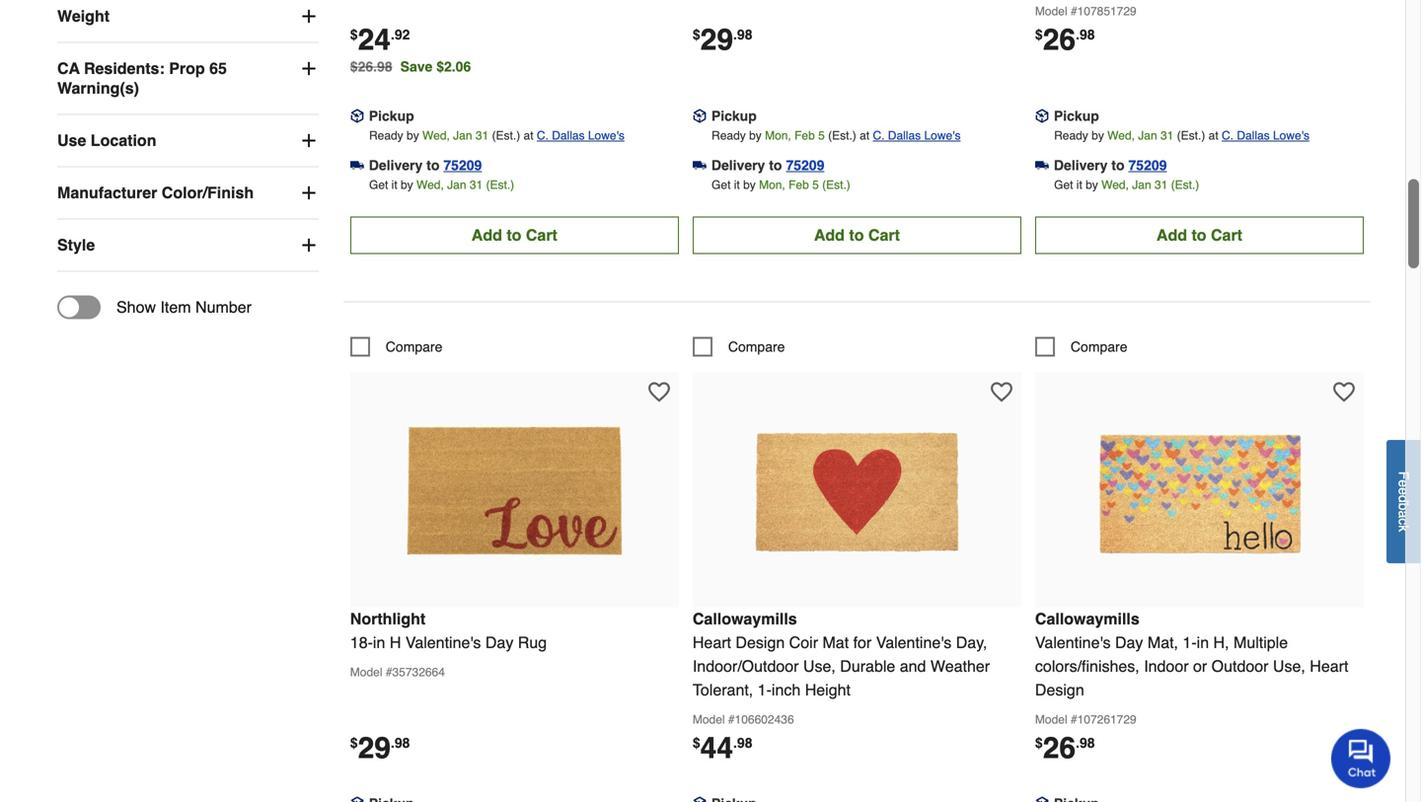 Task type: locate. For each thing, give the bounding box(es) containing it.
delivery for truck filled icon for get it by mon, feb 5 (est.)
[[712, 157, 765, 173]]

2 truck filled image from the left
[[693, 159, 707, 172]]

mon, down ready by mon, feb 5 (est.) at c. dallas lowe's
[[759, 178, 786, 192]]

callowaymills up "indoor/outdoor"
[[693, 610, 797, 628]]

delivery to 75209 for first c. dallas lowe's button
[[369, 157, 482, 173]]

plus image inside style 'button'
[[299, 236, 319, 255]]

1 horizontal spatial pickup image
[[693, 797, 707, 803]]

0 horizontal spatial get
[[369, 178, 388, 192]]

dallas for 2nd c. dallas lowe's button from the right
[[888, 129, 921, 143]]

actual price $26.98 element
[[1036, 23, 1095, 57], [1036, 731, 1095, 765]]

2 horizontal spatial valentine's
[[1036, 634, 1111, 652]]

jan
[[453, 129, 472, 143], [1139, 129, 1158, 143], [447, 178, 466, 192], [1133, 178, 1152, 192]]

1 horizontal spatial pickup
[[712, 108, 757, 124]]

1 horizontal spatial delivery
[[712, 157, 765, 173]]

1 horizontal spatial add to cart button
[[693, 217, 1022, 254]]

design inside callowaymills valentine's day mat, 1-in h, multiple colors/finishes, indoor or outdoor use, heart design
[[1036, 681, 1085, 699]]

0 vertical spatial actual price $26.98 element
[[1036, 23, 1095, 57]]

manufacturer
[[57, 184, 157, 202]]

get
[[369, 178, 388, 192], [712, 178, 731, 192], [1054, 178, 1074, 192]]

f
[[1396, 472, 1412, 480]]

1 horizontal spatial dallas
[[888, 129, 921, 143]]

3 valentine's from the left
[[1036, 634, 1111, 652]]

mon,
[[765, 129, 792, 143], [759, 178, 786, 192]]

delivery
[[369, 157, 423, 173], [712, 157, 765, 173], [1054, 157, 1108, 173]]

3 75209 from the left
[[1129, 157, 1167, 173]]

2 horizontal spatial get
[[1054, 178, 1074, 192]]

delivery for truck filled image at the top of page
[[1054, 157, 1108, 173]]

0 vertical spatial actual price $29.98 element
[[693, 23, 753, 57]]

1 vertical spatial 1-
[[758, 681, 772, 699]]

3 75209 button from the left
[[1129, 155, 1167, 175]]

3 dallas from the left
[[1237, 129, 1270, 143]]

tolerant,
[[693, 681, 753, 699]]

plus image inside the use location button
[[299, 131, 319, 151]]

compare inside 5014223987 element
[[1071, 339, 1128, 355]]

add to cart button
[[350, 217, 679, 254], [693, 217, 1022, 254], [1036, 217, 1364, 254]]

day
[[486, 634, 514, 652], [1116, 634, 1144, 652]]

compare inside 5014963457 element
[[386, 339, 443, 355]]

75209 button for first c. dallas lowe's button
[[444, 155, 482, 175]]

c. dallas lowe's button
[[537, 126, 625, 145], [873, 126, 961, 145], [1222, 126, 1310, 145]]

$ 24 .92
[[350, 23, 410, 57]]

0 horizontal spatial heart
[[693, 634, 732, 652]]

1 horizontal spatial get
[[712, 178, 731, 192]]

2 it from the left
[[734, 178, 740, 192]]

1 horizontal spatial delivery to 75209
[[712, 157, 825, 173]]

0 horizontal spatial pickup
[[369, 108, 414, 124]]

0 horizontal spatial pickup image
[[350, 797, 364, 803]]

valentine's up and
[[876, 634, 952, 652]]

feb up get it by mon, feb 5 (est.)
[[795, 129, 815, 143]]

1 horizontal spatial day
[[1116, 634, 1144, 652]]

2 lowe's from the left
[[925, 129, 961, 143]]

e up d
[[1396, 480, 1412, 488]]

2 compare from the left
[[728, 339, 785, 355]]

at for 3rd c. dallas lowe's button from left
[[1209, 129, 1219, 143]]

colors/finishes,
[[1036, 657, 1140, 676]]

$ inside $ 24 .92
[[350, 27, 358, 42]]

in inside callowaymills valentine's day mat, 1-in h, multiple colors/finishes, indoor or outdoor use, heart design
[[1197, 634, 1209, 652]]

residents:
[[84, 59, 165, 78]]

heart inside callowaymills heart design coir mat for valentine's day, indoor/outdoor use, durable and weather tolerant, 1-inch height
[[693, 634, 732, 652]]

1 vertical spatial $ 29 .98
[[350, 731, 410, 765]]

use, inside callowaymills valentine's day mat, 1-in h, multiple colors/finishes, indoor or outdoor use, heart design
[[1273, 657, 1306, 676]]

in left h,
[[1197, 634, 1209, 652]]

1- inside callowaymills heart design coir mat for valentine's day, indoor/outdoor use, durable and weather tolerant, 1-inch height
[[758, 681, 772, 699]]

1 use, from the left
[[804, 657, 836, 676]]

1 vertical spatial plus image
[[299, 59, 319, 79]]

0 horizontal spatial dallas
[[552, 129, 585, 143]]

75209 for first c. dallas lowe's button
[[444, 157, 482, 173]]

plus image for residents:
[[299, 59, 319, 79]]

3 add from the left
[[1157, 226, 1188, 244]]

3 ready from the left
[[1054, 129, 1089, 143]]

1 horizontal spatial 75209 button
[[786, 155, 825, 175]]

5 up get it by mon, feb 5 (est.)
[[819, 129, 825, 143]]

in
[[373, 634, 385, 652], [1197, 634, 1209, 652]]

1 vertical spatial mon,
[[759, 178, 786, 192]]

1 horizontal spatial ready by wed, jan 31 (est.) at c. dallas lowe's
[[1054, 129, 1310, 143]]

0 horizontal spatial 75209
[[444, 157, 482, 173]]

truck filled image
[[1036, 159, 1049, 172]]

1 vertical spatial 26
[[1043, 731, 1076, 765]]

0 horizontal spatial cart
[[526, 226, 558, 244]]

1 horizontal spatial heart outline image
[[991, 381, 1013, 403]]

1 get it by wed, jan 31 (est.) from the left
[[369, 178, 515, 192]]

valentine's inside northlight 18-in h valentine's day rug
[[406, 634, 481, 652]]

0 horizontal spatial add to cart
[[472, 226, 558, 244]]

callowaymills inside callowaymills valentine's day mat, 1-in h, multiple colors/finishes, indoor or outdoor use, heart design
[[1036, 610, 1140, 628]]

2 horizontal spatial add
[[1157, 226, 1188, 244]]

compare
[[386, 339, 443, 355], [728, 339, 785, 355], [1071, 339, 1128, 355]]

1 plus image from the top
[[299, 183, 319, 203]]

ready by wed, jan 31 (est.) at c. dallas lowe's
[[369, 129, 625, 143], [1054, 129, 1310, 143]]

truck filled image
[[350, 159, 364, 172], [693, 159, 707, 172]]

show item number
[[116, 298, 252, 316]]

h,
[[1214, 634, 1230, 652]]

pickup image down $ 26 .98
[[1036, 797, 1049, 803]]

lowe's for first c. dallas lowe's button
[[588, 129, 625, 143]]

ready by wed, jan 31 (est.) at c. dallas lowe's for first c. dallas lowe's button
[[369, 129, 625, 143]]

1 c. from the left
[[537, 129, 549, 143]]

use
[[57, 131, 86, 150]]

get it by mon, feb 5 (est.)
[[712, 178, 851, 192]]

heart right outdoor
[[1310, 657, 1349, 676]]

2 vertical spatial plus image
[[299, 131, 319, 151]]

and
[[900, 657, 926, 676]]

44
[[701, 731, 734, 765]]

1 in from the left
[[373, 634, 385, 652]]

75209 for 3rd c. dallas lowe's button from left
[[1129, 157, 1167, 173]]

inch
[[772, 681, 801, 699]]

2 horizontal spatial add to cart
[[1157, 226, 1243, 244]]

.98
[[734, 27, 753, 42], [1076, 27, 1095, 42], [391, 735, 410, 751], [734, 735, 753, 751], [1076, 735, 1095, 751]]

2 horizontal spatial add to cart button
[[1036, 217, 1364, 254]]

1 horizontal spatial 29
[[701, 23, 734, 57]]

use,
[[804, 657, 836, 676], [1273, 657, 1306, 676]]

.98 for actual price $29.98 element to the left
[[391, 735, 410, 751]]

# for callowaymills heart design coir mat for valentine's day, indoor/outdoor use, durable and weather tolerant, 1-inch height
[[728, 713, 735, 727]]

model left 107851729
[[1036, 4, 1068, 18]]

add to cart
[[472, 226, 558, 244], [814, 226, 900, 244], [1157, 226, 1243, 244]]

delivery to 75209
[[369, 157, 482, 173], [712, 157, 825, 173], [1054, 157, 1167, 173]]

2 plus image from the top
[[299, 59, 319, 79]]

2 horizontal spatial cart
[[1211, 226, 1243, 244]]

model up 44
[[693, 713, 725, 727]]

to
[[427, 157, 440, 173], [769, 157, 782, 173], [1112, 157, 1125, 173], [507, 226, 522, 244], [849, 226, 864, 244], [1192, 226, 1207, 244]]

day,
[[956, 634, 988, 652]]

by
[[407, 129, 419, 143], [749, 129, 762, 143], [1092, 129, 1105, 143], [401, 178, 413, 192], [743, 178, 756, 192], [1086, 178, 1099, 192]]

pickup image for ready by mon, feb 5 (est.) at c. dallas lowe's
[[693, 109, 707, 123]]

3 lowe's from the left
[[1274, 129, 1310, 143]]

1 add from the left
[[472, 226, 502, 244]]

ready by wed, jan 31 (est.) at c. dallas lowe's for 3rd c. dallas lowe's button from left
[[1054, 129, 1310, 143]]

1 callowaymills from the left
[[693, 610, 797, 628]]

pickup down 'model # 107851729 $ 26 .98'
[[1054, 108, 1100, 124]]

1 horizontal spatial 75209
[[786, 157, 825, 173]]

5 down ready by mon, feb 5 (est.) at c. dallas lowe's
[[813, 178, 819, 192]]

design inside callowaymills heart design coir mat for valentine's day, indoor/outdoor use, durable and weather tolerant, 1-inch height
[[736, 634, 785, 652]]

valentine's up 35732664
[[406, 634, 481, 652]]

3 add to cart from the left
[[1157, 226, 1243, 244]]

2 delivery to 75209 from the left
[[712, 157, 825, 173]]

use, inside callowaymills heart design coir mat for valentine's day, indoor/outdoor use, durable and weather tolerant, 1-inch height
[[804, 657, 836, 676]]

1 add to cart button from the left
[[350, 217, 679, 254]]

delivery to 75209 for 2nd c. dallas lowe's button from the right
[[712, 157, 825, 173]]

0 horizontal spatial in
[[373, 634, 385, 652]]

callowaymills
[[693, 610, 797, 628], [1036, 610, 1140, 628]]

1 delivery to 75209 from the left
[[369, 157, 482, 173]]

1 horizontal spatial pickup image
[[693, 109, 707, 123]]

pickup image down $26.98
[[350, 109, 364, 123]]

.98 for actual price $29.98 element to the top
[[734, 27, 753, 42]]

3 c. from the left
[[1222, 129, 1234, 143]]

lowe's for 2nd c. dallas lowe's button from the right
[[925, 129, 961, 143]]

0 vertical spatial 1-
[[1183, 634, 1197, 652]]

model down 18-
[[350, 666, 383, 680]]

plus image inside manufacturer color/finish button
[[299, 183, 319, 203]]

3 cart from the left
[[1211, 226, 1243, 244]]

pickup image
[[350, 109, 364, 123], [693, 797, 707, 803], [1036, 797, 1049, 803]]

31
[[476, 129, 489, 143], [1161, 129, 1174, 143], [470, 178, 483, 192], [1155, 178, 1168, 192]]

feb
[[795, 129, 815, 143], [789, 178, 809, 192]]

2 cart from the left
[[869, 226, 900, 244]]

0 horizontal spatial callowaymills
[[693, 610, 797, 628]]

plus image
[[299, 183, 319, 203], [299, 236, 319, 255]]

1 actual price $26.98 element from the top
[[1036, 23, 1095, 57]]

3 compare from the left
[[1071, 339, 1128, 355]]

2 horizontal spatial 75209
[[1129, 157, 1167, 173]]

26
[[1043, 23, 1076, 57], [1043, 731, 1076, 765]]

2 horizontal spatial pickup image
[[1036, 109, 1049, 123]]

pickup image for ready by wed, jan 31 (est.) at c. dallas lowe's
[[1036, 109, 1049, 123]]

1 get from the left
[[369, 178, 388, 192]]

1 add to cart from the left
[[472, 226, 558, 244]]

0 vertical spatial heart
[[693, 634, 732, 652]]

ready
[[369, 129, 403, 143], [712, 129, 746, 143], [1054, 129, 1089, 143]]

1 at from the left
[[524, 129, 534, 143]]

dallas
[[552, 129, 585, 143], [888, 129, 921, 143], [1237, 129, 1270, 143]]

1 vertical spatial 29
[[358, 731, 391, 765]]

number
[[195, 298, 252, 316]]

1 horizontal spatial actual price $29.98 element
[[693, 23, 753, 57]]

2 horizontal spatial compare
[[1071, 339, 1128, 355]]

2 c. from the left
[[873, 129, 885, 143]]

2 horizontal spatial delivery to 75209
[[1054, 157, 1167, 173]]

1 vertical spatial heart
[[1310, 657, 1349, 676]]

1 ready from the left
[[369, 129, 403, 143]]

.98 inside $ 44 .98
[[734, 735, 753, 751]]

design
[[736, 634, 785, 652], [1036, 681, 1085, 699]]

mat
[[823, 634, 849, 652]]

chat invite button image
[[1332, 729, 1392, 789]]

0 horizontal spatial at
[[524, 129, 534, 143]]

$ 44 .98
[[693, 731, 753, 765]]

2 valentine's from the left
[[876, 634, 952, 652]]

in left h on the bottom
[[373, 634, 385, 652]]

actual price $26.98 element down the model # 107261729
[[1036, 731, 1095, 765]]

e up b
[[1396, 488, 1412, 495]]

use location button
[[57, 115, 319, 166]]

1 lowe's from the left
[[588, 129, 625, 143]]

3 delivery from the left
[[1054, 157, 1108, 173]]

(est.)
[[492, 129, 520, 143], [828, 129, 857, 143], [1177, 129, 1206, 143], [486, 178, 515, 192], [822, 178, 851, 192], [1171, 178, 1200, 192]]

lowe's
[[588, 129, 625, 143], [925, 129, 961, 143], [1274, 129, 1310, 143]]

1 vertical spatial actual price $29.98 element
[[350, 731, 410, 765]]

1 horizontal spatial at
[[860, 129, 870, 143]]

at for 2nd c. dallas lowe's button from the right
[[860, 129, 870, 143]]

3 it from the left
[[1077, 178, 1083, 192]]

2 75209 from the left
[[786, 157, 825, 173]]

3 pickup from the left
[[1054, 108, 1100, 124]]

0 horizontal spatial 1-
[[758, 681, 772, 699]]

2 plus image from the top
[[299, 236, 319, 255]]

0 horizontal spatial 29
[[358, 731, 391, 765]]

2 horizontal spatial 75209 button
[[1129, 155, 1167, 175]]

heart up "indoor/outdoor"
[[693, 634, 732, 652]]

1 e from the top
[[1396, 480, 1412, 488]]

1 day from the left
[[486, 634, 514, 652]]

pickup up get it by mon, feb 5 (est.)
[[712, 108, 757, 124]]

0 horizontal spatial ready
[[369, 129, 403, 143]]

1 horizontal spatial in
[[1197, 634, 1209, 652]]

2 horizontal spatial dallas
[[1237, 129, 1270, 143]]

0 horizontal spatial day
[[486, 634, 514, 652]]

0 vertical spatial 5
[[819, 129, 825, 143]]

1 horizontal spatial it
[[734, 178, 740, 192]]

2 at from the left
[[860, 129, 870, 143]]

1 it from the left
[[392, 178, 398, 192]]

e
[[1396, 480, 1412, 488], [1396, 488, 1412, 495]]

1 c. dallas lowe's button from the left
[[537, 126, 625, 145]]

0 horizontal spatial design
[[736, 634, 785, 652]]

actual price $29.98 element
[[693, 23, 753, 57], [350, 731, 410, 765]]

2 use, from the left
[[1273, 657, 1306, 676]]

heart
[[693, 634, 732, 652], [1310, 657, 1349, 676]]

feb down ready by mon, feb 5 (est.) at c. dallas lowe's
[[789, 178, 809, 192]]

0 horizontal spatial c. dallas lowe's button
[[537, 126, 625, 145]]

2 get from the left
[[712, 178, 731, 192]]

model for callowaymills valentine's day mat, 1-in h, multiple colors/finishes, indoor or outdoor use, heart design
[[1036, 713, 1068, 727]]

callowaymills inside callowaymills heart design coir mat for valentine's day, indoor/outdoor use, durable and weather tolerant, 1-inch height
[[693, 610, 797, 628]]

0 horizontal spatial delivery to 75209
[[369, 157, 482, 173]]

truck filled image for get it by mon, feb 5 (est.)
[[693, 159, 707, 172]]

1 horizontal spatial 1-
[[1183, 634, 1197, 652]]

1 horizontal spatial c. dallas lowe's button
[[873, 126, 961, 145]]

plus image
[[299, 7, 319, 26], [299, 59, 319, 79], [299, 131, 319, 151]]

0 horizontal spatial delivery
[[369, 157, 423, 173]]

heart outline image
[[648, 381, 670, 403], [991, 381, 1013, 403]]

compare for 5014223987 element at the right top of the page
[[1071, 339, 1128, 355]]

2 horizontal spatial pickup
[[1054, 108, 1100, 124]]

model
[[1036, 4, 1068, 18], [350, 666, 383, 680], [693, 713, 725, 727], [1036, 713, 1068, 727]]

design up "indoor/outdoor"
[[736, 634, 785, 652]]

day left rug at the bottom of the page
[[486, 634, 514, 652]]

1 ready by wed, jan 31 (est.) at c. dallas lowe's from the left
[[369, 129, 625, 143]]

1 truck filled image from the left
[[350, 159, 364, 172]]

75209
[[444, 157, 482, 173], [786, 157, 825, 173], [1129, 157, 1167, 173]]

1 horizontal spatial compare
[[728, 339, 785, 355]]

day inside northlight 18-in h valentine's day rug
[[486, 634, 514, 652]]

a
[[1396, 511, 1412, 518]]

1 vertical spatial plus image
[[299, 236, 319, 255]]

1 compare from the left
[[386, 339, 443, 355]]

callowaymills up colors/finishes,
[[1036, 610, 1140, 628]]

0 horizontal spatial get it by wed, jan 31 (est.)
[[369, 178, 515, 192]]

1 vertical spatial 5
[[813, 178, 819, 192]]

1 26 from the top
[[1043, 23, 1076, 57]]

1 valentine's from the left
[[406, 634, 481, 652]]

day inside callowaymills valentine's day mat, 1-in h, multiple colors/finishes, indoor or outdoor use, heart design
[[1116, 634, 1144, 652]]

1 horizontal spatial cart
[[869, 226, 900, 244]]

3 at from the left
[[1209, 129, 1219, 143]]

compare for 5013324109 'element' at the top
[[728, 339, 785, 355]]

3 delivery to 75209 from the left
[[1054, 157, 1167, 173]]

add
[[472, 226, 502, 244], [814, 226, 845, 244], [1157, 226, 1188, 244]]

dallas for first c. dallas lowe's button
[[552, 129, 585, 143]]

1 75209 button from the left
[[444, 155, 482, 175]]

ca residents: prop 65 warning(s)
[[57, 59, 227, 97]]

weight button
[[57, 0, 319, 42]]

mon, up get it by mon, feb 5 (est.)
[[765, 129, 792, 143]]

1- up or
[[1183, 634, 1197, 652]]

2 75209 button from the left
[[786, 155, 825, 175]]

1- up '106602436'
[[758, 681, 772, 699]]

valentine's up colors/finishes,
[[1036, 634, 1111, 652]]

2 delivery from the left
[[712, 157, 765, 173]]

wed,
[[423, 129, 450, 143], [1108, 129, 1135, 143], [417, 178, 444, 192], [1102, 178, 1129, 192]]

1 horizontal spatial $ 29 .98
[[693, 23, 753, 57]]

at for first c. dallas lowe's button
[[524, 129, 534, 143]]

2 dallas from the left
[[888, 129, 921, 143]]

3 get from the left
[[1054, 178, 1074, 192]]

it
[[392, 178, 398, 192], [734, 178, 740, 192], [1077, 178, 1083, 192]]

ca
[[57, 59, 80, 78]]

actual price $26.98 element down 107851729
[[1036, 23, 1095, 57]]

.98 for actual price $44.98 element
[[734, 735, 753, 751]]

$ inside $ 26 .98
[[1036, 735, 1043, 751]]

was price $26.98 element
[[350, 54, 400, 74]]

# for callowaymills valentine's day mat, 1-in h, multiple colors/finishes, indoor or outdoor use, heart design
[[1071, 713, 1078, 727]]

2 in from the left
[[1197, 634, 1209, 652]]

1 horizontal spatial lowe's
[[925, 129, 961, 143]]

0 horizontal spatial truck filled image
[[350, 159, 364, 172]]

delivery to 75209 for 3rd c. dallas lowe's button from left
[[1054, 157, 1167, 173]]

compare inside 5013324109 'element'
[[728, 339, 785, 355]]

1 plus image from the top
[[299, 7, 319, 26]]

0 horizontal spatial add
[[472, 226, 502, 244]]

callowaymills valentine's day mat, 1-in h, multiple colors/finishes, indoor or outdoor use, heart design
[[1036, 610, 1349, 699]]

2 horizontal spatial lowe's
[[1274, 129, 1310, 143]]

1 delivery from the left
[[369, 157, 423, 173]]

0 horizontal spatial use,
[[804, 657, 836, 676]]

106602436
[[735, 713, 794, 727]]

$26.98
[[350, 59, 393, 74]]

0 vertical spatial 29
[[701, 23, 734, 57]]

1 horizontal spatial truck filled image
[[693, 159, 707, 172]]

use, up height
[[804, 657, 836, 676]]

2 callowaymills from the left
[[1036, 610, 1140, 628]]

1 horizontal spatial design
[[1036, 681, 1085, 699]]

at
[[524, 129, 534, 143], [860, 129, 870, 143], [1209, 129, 1219, 143]]

107261729
[[1078, 713, 1137, 727]]

valentine's inside callowaymills valentine's day mat, 1-in h, multiple colors/finishes, indoor or outdoor use, heart design
[[1036, 634, 1111, 652]]

weight
[[57, 7, 110, 25]]

pickup image
[[693, 109, 707, 123], [1036, 109, 1049, 123], [350, 797, 364, 803]]

2 day from the left
[[1116, 634, 1144, 652]]

1 75209 from the left
[[444, 157, 482, 173]]

# for northlight 18-in h valentine's day rug
[[386, 666, 392, 680]]

2 26 from the top
[[1043, 731, 1076, 765]]

model up $ 26 .98
[[1036, 713, 1068, 727]]

0 horizontal spatial ready by wed, jan 31 (est.) at c. dallas lowe's
[[369, 129, 625, 143]]

0 horizontal spatial c.
[[537, 129, 549, 143]]

day left mat, at right
[[1116, 634, 1144, 652]]

1 horizontal spatial c.
[[873, 129, 885, 143]]

2 get it by wed, jan 31 (est.) from the left
[[1054, 178, 1200, 192]]

0 vertical spatial plus image
[[299, 7, 319, 26]]

ready for first c. dallas lowe's button 75209 button
[[369, 129, 403, 143]]

plus image inside ca residents: prop 65 warning(s) button
[[299, 59, 319, 79]]

1 horizontal spatial get it by wed, jan 31 (est.)
[[1054, 178, 1200, 192]]

0 horizontal spatial 75209 button
[[444, 155, 482, 175]]

2 ready by wed, jan 31 (est.) at c. dallas lowe's from the left
[[1054, 129, 1310, 143]]

d
[[1396, 495, 1412, 503]]

design down colors/finishes,
[[1036, 681, 1085, 699]]

use, down multiple
[[1273, 657, 1306, 676]]

valentine's
[[406, 634, 481, 652], [876, 634, 952, 652], [1036, 634, 1111, 652]]

in inside northlight 18-in h valentine's day rug
[[373, 634, 385, 652]]

0 horizontal spatial heart outline image
[[648, 381, 670, 403]]

2 horizontal spatial c. dallas lowe's button
[[1222, 126, 1310, 145]]

1 vertical spatial actual price $26.98 element
[[1036, 731, 1095, 765]]

2 horizontal spatial c.
[[1222, 129, 1234, 143]]

1 dallas from the left
[[552, 129, 585, 143]]

0 horizontal spatial compare
[[386, 339, 443, 355]]

get it by wed, jan 31 (est.) for 75209 button related to 3rd c. dallas lowe's button from left
[[1054, 178, 1200, 192]]

0 vertical spatial plus image
[[299, 183, 319, 203]]

2 ready from the left
[[712, 129, 746, 143]]

pickup down $26.98 save $2.06
[[369, 108, 414, 124]]

3 plus image from the top
[[299, 131, 319, 151]]

pickup
[[369, 108, 414, 124], [712, 108, 757, 124], [1054, 108, 1100, 124]]

2 e from the top
[[1396, 488, 1412, 495]]

2 add to cart button from the left
[[693, 217, 1022, 254]]

pickup image down 44
[[693, 797, 707, 803]]

it for first c. dallas lowe's button
[[392, 178, 398, 192]]

0 horizontal spatial lowe's
[[588, 129, 625, 143]]

1 horizontal spatial add to cart
[[814, 226, 900, 244]]

actual price $44.98 element
[[693, 731, 753, 765]]

.98 inside $ 26 .98
[[1076, 735, 1095, 751]]



Task type: vqa. For each thing, say whether or not it's contained in the screenshot.
the if
no



Task type: describe. For each thing, give the bounding box(es) containing it.
get for truck filled image at the top of page
[[1054, 178, 1074, 192]]

18-
[[350, 634, 373, 652]]

item
[[160, 298, 191, 316]]

2 pickup from the left
[[712, 108, 757, 124]]

0 horizontal spatial actual price $29.98 element
[[350, 731, 410, 765]]

$ inside 'model # 107851729 $ 26 .98'
[[1036, 27, 1043, 42]]

$2.06
[[437, 59, 471, 74]]

indoor/outdoor
[[693, 657, 799, 676]]

2 actual price $26.98 element from the top
[[1036, 731, 1095, 765]]

show
[[116, 298, 156, 316]]

f e e d b a c k
[[1396, 472, 1412, 532]]

model # 107261729
[[1036, 713, 1137, 727]]

ready for 75209 button related to 2nd c. dallas lowe's button from the right
[[712, 129, 746, 143]]

use location
[[57, 131, 156, 150]]

mat,
[[1148, 634, 1179, 652]]

weather
[[931, 657, 990, 676]]

height
[[805, 681, 851, 699]]

# inside 'model # 107851729 $ 26 .98'
[[1071, 4, 1078, 18]]

ready for 75209 button related to 3rd c. dallas lowe's button from left
[[1054, 129, 1089, 143]]

durable
[[840, 657, 896, 676]]

style button
[[57, 220, 319, 271]]

model for callowaymills heart design coir mat for valentine's day, indoor/outdoor use, durable and weather tolerant, 1-inch height
[[693, 713, 725, 727]]

65
[[209, 59, 227, 78]]

3 add to cart button from the left
[[1036, 217, 1364, 254]]

valentine's inside callowaymills heart design coir mat for valentine's day, indoor/outdoor use, durable and weather tolerant, 1-inch height
[[876, 634, 952, 652]]

3 c. dallas lowe's button from the left
[[1222, 126, 1310, 145]]

35732664
[[392, 666, 445, 680]]

save
[[400, 59, 433, 74]]

2 add to cart from the left
[[814, 226, 900, 244]]

$26.98 save $2.06
[[350, 59, 471, 74]]

callowaymills for heart
[[693, 610, 797, 628]]

5013324109 element
[[693, 337, 785, 357]]

outdoor
[[1212, 657, 1269, 676]]

it for 3rd c. dallas lowe's button from left
[[1077, 178, 1083, 192]]

$ inside $ 44 .98
[[693, 735, 701, 751]]

0 horizontal spatial pickup image
[[350, 109, 364, 123]]

callowaymills 107261729 valentine's day mat, 1-in h, multiple colors/finishes, indoor or outdoor use, heart design image
[[1091, 382, 1309, 600]]

f e e d b a c k button
[[1387, 440, 1422, 564]]

or
[[1194, 657, 1208, 676]]

0 vertical spatial mon,
[[765, 129, 792, 143]]

style
[[57, 236, 95, 254]]

ca residents: prop 65 warning(s) button
[[57, 43, 319, 114]]

h
[[390, 634, 401, 652]]

75209 for 2nd c. dallas lowe's button from the right
[[786, 157, 825, 173]]

107851729
[[1078, 4, 1137, 18]]

truck filled image for get it by wed, jan 31 (est.)
[[350, 159, 364, 172]]

model # 107851729 $ 26 .98
[[1036, 4, 1137, 57]]

model # 106602436
[[693, 713, 794, 727]]

5014223987 element
[[1036, 337, 1128, 357]]

.92
[[391, 27, 410, 42]]

.98 inside 'model # 107851729 $ 26 .98'
[[1076, 27, 1095, 42]]

24
[[358, 23, 391, 57]]

1 vertical spatial feb
[[789, 178, 809, 192]]

1 cart from the left
[[526, 226, 558, 244]]

manufacturer color/finish
[[57, 184, 254, 202]]

get it by wed, jan 31 (est.) for first c. dallas lowe's button 75209 button
[[369, 178, 515, 192]]

model inside 'model # 107851729 $ 26 .98'
[[1036, 4, 1068, 18]]

2 heart outline image from the left
[[991, 381, 1013, 403]]

northlight 18-in h valentine's day rug
[[350, 610, 547, 652]]

prop
[[169, 59, 205, 78]]

callowaymills for valentine's
[[1036, 610, 1140, 628]]

location
[[91, 131, 156, 150]]

color/finish
[[162, 184, 254, 202]]

actual price $24.92 element
[[350, 23, 410, 57]]

callowaymills 106602436 heart design coir mat for valentine's day, indoor/outdoor use, durable and weather tolerant, 1-inch height image
[[749, 382, 966, 600]]

plus image for location
[[299, 131, 319, 151]]

1 heart outline image from the left
[[648, 381, 670, 403]]

show item number element
[[57, 296, 252, 319]]

warning(s)
[[57, 79, 139, 97]]

29 for actual price $29.98 element to the top
[[701, 23, 734, 57]]

$ 26 .98
[[1036, 731, 1095, 765]]

1 pickup from the left
[[369, 108, 414, 124]]

plus image inside weight button
[[299, 7, 319, 26]]

northlight
[[350, 610, 426, 628]]

rug
[[518, 634, 547, 652]]

for
[[854, 634, 872, 652]]

heart outline image
[[1334, 381, 1355, 403]]

compare for 5014963457 element
[[386, 339, 443, 355]]

northlight 35732664 18-in h valentine's day rug image
[[406, 382, 623, 600]]

coir
[[789, 634, 818, 652]]

get for truck filled icon for get it by mon, feb 5 (est.)
[[712, 178, 731, 192]]

it for 2nd c. dallas lowe's button from the right
[[734, 178, 740, 192]]

heart inside callowaymills valentine's day mat, 1-in h, multiple colors/finishes, indoor or outdoor use, heart design
[[1310, 657, 1349, 676]]

29 for actual price $29.98 element to the left
[[358, 731, 391, 765]]

plus image for style
[[299, 236, 319, 255]]

get for truck filled icon corresponding to get it by wed, jan 31 (est.)
[[369, 178, 388, 192]]

75209 button for 3rd c. dallas lowe's button from left
[[1129, 155, 1167, 175]]

manufacturer color/finish button
[[57, 167, 319, 219]]

2 c. dallas lowe's button from the left
[[873, 126, 961, 145]]

2 add from the left
[[814, 226, 845, 244]]

model for northlight 18-in h valentine's day rug
[[350, 666, 383, 680]]

5014963457 element
[[350, 337, 443, 357]]

delivery for truck filled icon corresponding to get it by wed, jan 31 (est.)
[[369, 157, 423, 173]]

k
[[1396, 525, 1412, 532]]

indoor
[[1144, 657, 1189, 676]]

b
[[1396, 503, 1412, 511]]

0 vertical spatial feb
[[795, 129, 815, 143]]

dallas for 3rd c. dallas lowe's button from left
[[1237, 129, 1270, 143]]

c
[[1396, 518, 1412, 525]]

lowe's for 3rd c. dallas lowe's button from left
[[1274, 129, 1310, 143]]

0 vertical spatial $ 29 .98
[[693, 23, 753, 57]]

75209 button for 2nd c. dallas lowe's button from the right
[[786, 155, 825, 175]]

plus image for manufacturer color/finish
[[299, 183, 319, 203]]

callowaymills heart design coir mat for valentine's day, indoor/outdoor use, durable and weather tolerant, 1-inch height
[[693, 610, 990, 699]]

.98 for first actual price $26.98 element from the bottom
[[1076, 735, 1095, 751]]

ready by mon, feb 5 (est.) at c. dallas lowe's
[[712, 129, 961, 143]]

model # 35732664
[[350, 666, 445, 680]]

multiple
[[1234, 634, 1288, 652]]

2 horizontal spatial pickup image
[[1036, 797, 1049, 803]]

26 inside 'model # 107851729 $ 26 .98'
[[1043, 23, 1076, 57]]

1- inside callowaymills valentine's day mat, 1-in h, multiple colors/finishes, indoor or outdoor use, heart design
[[1183, 634, 1197, 652]]



